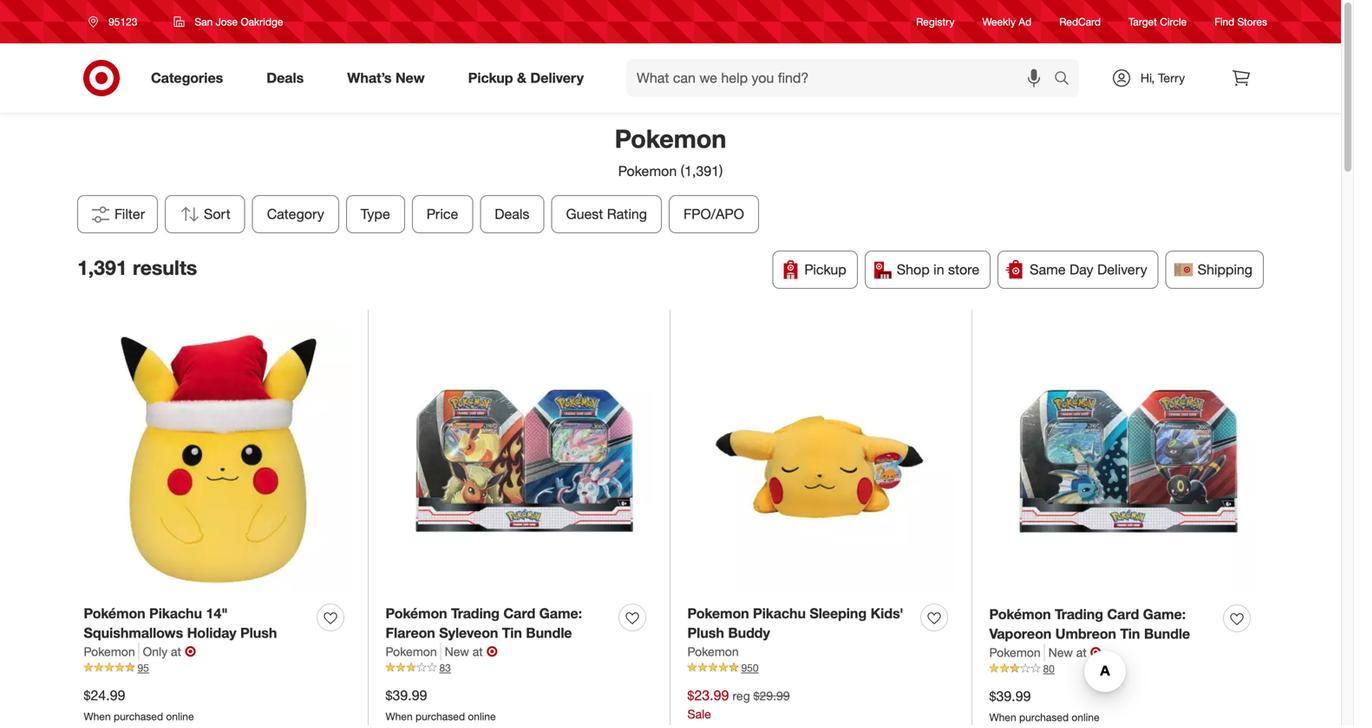 Task type: vqa. For each thing, say whether or not it's contained in the screenshot.
the 95
yes



Task type: locate. For each thing, give the bounding box(es) containing it.
filter button
[[77, 195, 158, 233]]

purchased down $24.99
[[114, 710, 163, 723]]

1 vertical spatial deals
[[495, 205, 530, 222]]

pokemon pikachu sleeping kids' plush buddy image
[[688, 326, 955, 594], [688, 326, 955, 594]]

same day delivery
[[1030, 261, 1147, 278]]

2 horizontal spatial pokémon
[[989, 606, 1051, 623]]

What can we help you find? suggestions appear below search field
[[626, 59, 1058, 97]]

1 horizontal spatial ¬
[[486, 643, 498, 660]]

pokémon trading card game: flareon syleveon tin bundle image
[[386, 326, 653, 594], [386, 326, 653, 594]]

redcard
[[1059, 15, 1101, 28]]

0 horizontal spatial bundle
[[526, 625, 572, 642]]

95
[[138, 662, 149, 675]]

0 horizontal spatial $39.99 when purchased online
[[386, 687, 496, 723]]

plush right holiday at the left of the page
[[240, 625, 277, 642]]

bundle inside pokémon trading card game: vaporeon umbreon tin bundle
[[1144, 626, 1190, 643]]

pickup & delivery link
[[453, 59, 606, 97]]

jose
[[216, 15, 238, 28]]

pokemon link
[[84, 643, 139, 661], [386, 643, 441, 661], [688, 643, 739, 661], [989, 644, 1045, 662]]

stores
[[1238, 15, 1267, 28]]

pokémon trading card game: vaporeon umbreon tin bundle image
[[989, 326, 1257, 595], [989, 326, 1257, 595]]

trading for syleveon
[[451, 605, 500, 622]]

in
[[934, 261, 944, 278]]

$29.99
[[754, 689, 790, 704]]

when inside $24.99 when purchased online
[[84, 710, 111, 723]]

deals
[[267, 69, 304, 86], [495, 205, 530, 222]]

¬ for umbreon
[[1090, 644, 1102, 661]]

2 horizontal spatial online
[[1072, 711, 1100, 724]]

online for flareon
[[468, 710, 496, 723]]

delivery right '&'
[[530, 69, 584, 86]]

$39.99 when purchased online down the 80
[[989, 688, 1100, 724]]

pokémon up vaporeon
[[989, 606, 1051, 623]]

tin inside pokémon trading card game: vaporeon umbreon tin bundle
[[1120, 626, 1140, 643]]

95 link
[[84, 661, 351, 676]]

$39.99 down vaporeon
[[989, 688, 1031, 705]]

95123 button
[[77, 6, 156, 37]]

0 horizontal spatial deals
[[267, 69, 304, 86]]

purchased for flareon
[[416, 710, 465, 723]]

1 horizontal spatial plush
[[688, 625, 724, 642]]

1 horizontal spatial pokémon
[[386, 605, 447, 622]]

san jose oakridge
[[195, 15, 283, 28]]

categories link
[[136, 59, 245, 97]]

trading up 'umbreon' on the bottom right of page
[[1055, 606, 1103, 623]]

find stores link
[[1215, 14, 1267, 29]]

1 horizontal spatial online
[[468, 710, 496, 723]]

0 horizontal spatial card
[[503, 605, 535, 622]]

online down 80 "link"
[[1072, 711, 1100, 724]]

pokémon up flareon at the left bottom
[[386, 605, 447, 622]]

0 horizontal spatial $39.99
[[386, 687, 427, 704]]

pokemon down buddy
[[688, 644, 739, 659]]

squishmallows
[[84, 625, 183, 642]]

1 vertical spatial delivery
[[1097, 261, 1147, 278]]

1 horizontal spatial deals
[[495, 205, 530, 222]]

tin up 83 link at the bottom of the page
[[502, 625, 522, 642]]

hi,
[[1141, 70, 1155, 85]]

1 vertical spatial pickup
[[804, 261, 846, 278]]

1 horizontal spatial pikachu
[[753, 605, 806, 622]]

when down flareon at the left bottom
[[386, 710, 413, 723]]

bundle up 83 link at the bottom of the page
[[526, 625, 572, 642]]

1 horizontal spatial pickup
[[804, 261, 846, 278]]

shop in store
[[897, 261, 980, 278]]

categories
[[151, 69, 223, 86]]

2 horizontal spatial ¬
[[1090, 644, 1102, 661]]

purchased down 83
[[416, 710, 465, 723]]

bundle up 80 "link"
[[1144, 626, 1190, 643]]

¬ down 'umbreon' on the bottom right of page
[[1090, 644, 1102, 661]]

when for pokémon trading card game: flareon syleveon tin bundle
[[386, 710, 413, 723]]

reg
[[732, 689, 750, 704]]

pokemon down vaporeon
[[989, 645, 1041, 660]]

pokemon pikachu sleeping kids' plush buddy link
[[688, 604, 914, 643]]

pokemon new at ¬
[[386, 643, 498, 660], [989, 644, 1102, 661]]

card inside pokémon trading card game: flareon syleveon tin bundle
[[503, 605, 535, 622]]

filter
[[115, 205, 145, 222]]

game: for pokémon trading card game: flareon syleveon tin bundle
[[539, 605, 582, 622]]

when
[[84, 710, 111, 723], [386, 710, 413, 723], [989, 711, 1016, 724]]

pikachu up holiday at the left of the page
[[149, 605, 202, 622]]

purchased down the 80
[[1019, 711, 1069, 724]]

pokemon inside pokemon pikachu sleeping kids' plush buddy
[[688, 605, 749, 622]]

0 horizontal spatial trading
[[451, 605, 500, 622]]

0 horizontal spatial at
[[171, 644, 181, 659]]

pikachu inside pokemon pikachu sleeping kids' plush buddy
[[753, 605, 806, 622]]

1 horizontal spatial game:
[[1143, 606, 1186, 623]]

at down 'umbreon' on the bottom right of page
[[1076, 645, 1087, 660]]

sale
[[688, 707, 711, 722]]

$39.99 when purchased online for flareon
[[386, 687, 496, 723]]

same day delivery button
[[998, 251, 1159, 289]]

when down $24.99
[[84, 710, 111, 723]]

results
[[133, 255, 197, 280]]

game: for pokémon trading card game: vaporeon umbreon tin bundle
[[1143, 606, 1186, 623]]

pokemon pikachu sleeping kids' plush buddy
[[688, 605, 904, 642]]

delivery inside button
[[1097, 261, 1147, 278]]

at for flareon
[[473, 644, 483, 659]]

0 horizontal spatial pikachu
[[149, 605, 202, 622]]

at down syleveon
[[473, 644, 483, 659]]

1 plush from the left
[[240, 625, 277, 642]]

0 vertical spatial deals
[[267, 69, 304, 86]]

game: inside pokémon trading card game: flareon syleveon tin bundle
[[539, 605, 582, 622]]

$39.99 down flareon at the left bottom
[[386, 687, 427, 704]]

$39.99 when purchased online down 83
[[386, 687, 496, 723]]

1 horizontal spatial trading
[[1055, 606, 1103, 623]]

pokémon pikachu 14" squishmallows holiday plush link
[[84, 604, 310, 643]]

hi, terry
[[1141, 70, 1185, 85]]

2 horizontal spatial purchased
[[1019, 711, 1069, 724]]

deals link
[[252, 59, 326, 97]]

game: up 83 link at the bottom of the page
[[539, 605, 582, 622]]

pokémon trading card game: vaporeon umbreon tin bundle link
[[989, 605, 1217, 644]]

pikachu up buddy
[[753, 605, 806, 622]]

0 horizontal spatial tin
[[502, 625, 522, 642]]

$39.99
[[386, 687, 427, 704], [989, 688, 1031, 705]]

online inside $24.99 when purchased online
[[166, 710, 194, 723]]

vaporeon
[[989, 626, 1052, 643]]

1,391 results
[[77, 255, 197, 280]]

pokemon
[[615, 123, 726, 154], [618, 163, 677, 180], [688, 605, 749, 622], [84, 644, 135, 659], [386, 644, 437, 659], [688, 644, 739, 659], [989, 645, 1041, 660]]

card up 83 link at the bottom of the page
[[503, 605, 535, 622]]

pokemon inside 'pokemon pokemon (1,391)'
[[618, 163, 677, 180]]

store
[[948, 261, 980, 278]]

pokemon down squishmallows
[[84, 644, 135, 659]]

when down vaporeon
[[989, 711, 1016, 724]]

pikachu inside the pokémon pikachu 14" squishmallows holiday plush
[[149, 605, 202, 622]]

game: up 80 "link"
[[1143, 606, 1186, 623]]

0 horizontal spatial plush
[[240, 625, 277, 642]]

2 horizontal spatial when
[[989, 711, 1016, 724]]

&
[[517, 69, 527, 86]]

search
[[1046, 71, 1088, 88]]

0 horizontal spatial when
[[84, 710, 111, 723]]

plush left buddy
[[688, 625, 724, 642]]

1 horizontal spatial new
[[445, 644, 469, 659]]

purchased inside $24.99 when purchased online
[[114, 710, 163, 723]]

2 horizontal spatial new
[[1049, 645, 1073, 660]]

0 horizontal spatial delivery
[[530, 69, 584, 86]]

bundle inside pokémon trading card game: flareon syleveon tin bundle
[[526, 625, 572, 642]]

pikachu for pokemon
[[753, 605, 806, 622]]

game: inside pokémon trading card game: vaporeon umbreon tin bundle
[[1143, 606, 1186, 623]]

tin
[[502, 625, 522, 642], [1120, 626, 1140, 643]]

$39.99 when purchased online for vaporeon
[[989, 688, 1100, 724]]

deals inside button
[[495, 205, 530, 222]]

trading
[[451, 605, 500, 622], [1055, 606, 1103, 623]]

0 horizontal spatial pickup
[[468, 69, 513, 86]]

online down 95 link
[[166, 710, 194, 723]]

new up the 80
[[1049, 645, 1073, 660]]

pokemon up rating on the left
[[618, 163, 677, 180]]

1 horizontal spatial purchased
[[416, 710, 465, 723]]

trading inside pokémon trading card game: flareon syleveon tin bundle
[[451, 605, 500, 622]]

delivery right "day"
[[1097, 261, 1147, 278]]

0 horizontal spatial purchased
[[114, 710, 163, 723]]

category
[[267, 205, 324, 222]]

1 horizontal spatial at
[[473, 644, 483, 659]]

$39.99 for pokémon trading card game: flareon syleveon tin bundle
[[386, 687, 427, 704]]

pokemon up buddy
[[688, 605, 749, 622]]

tin for umbreon
[[1120, 626, 1140, 643]]

$24.99
[[84, 687, 125, 704]]

online
[[166, 710, 194, 723], [468, 710, 496, 723], [1072, 711, 1100, 724]]

deals button
[[480, 195, 544, 233]]

syleveon
[[439, 625, 498, 642]]

2 plush from the left
[[688, 625, 724, 642]]

tin for syleveon
[[502, 625, 522, 642]]

bundle for pokémon trading card game: vaporeon umbreon tin bundle
[[1144, 626, 1190, 643]]

1 horizontal spatial pokemon new at ¬
[[989, 644, 1102, 661]]

only
[[143, 644, 168, 659]]

0 horizontal spatial online
[[166, 710, 194, 723]]

shipping button
[[1166, 251, 1264, 289]]

pokemon link down vaporeon
[[989, 644, 1045, 662]]

card inside pokémon trading card game: vaporeon umbreon tin bundle
[[1107, 606, 1139, 623]]

trading inside pokémon trading card game: vaporeon umbreon tin bundle
[[1055, 606, 1103, 623]]

what's new link
[[332, 59, 446, 97]]

0 vertical spatial pickup
[[468, 69, 513, 86]]

game:
[[539, 605, 582, 622], [1143, 606, 1186, 623]]

1 pikachu from the left
[[149, 605, 202, 622]]

at right only
[[171, 644, 181, 659]]

2 pikachu from the left
[[753, 605, 806, 622]]

card up 'umbreon' on the bottom right of page
[[1107, 606, 1139, 623]]

online down 83 link at the bottom of the page
[[468, 710, 496, 723]]

plush
[[240, 625, 277, 642], [688, 625, 724, 642]]

$23.99 reg $29.99 sale
[[688, 687, 790, 722]]

pickup inside button
[[804, 261, 846, 278]]

1 horizontal spatial bundle
[[1144, 626, 1190, 643]]

pokémon pikachu 14" squishmallows holiday plush image
[[84, 326, 351, 594], [84, 326, 351, 594]]

pokemon new at ¬ up 83
[[386, 643, 498, 660]]

0 vertical spatial delivery
[[530, 69, 584, 86]]

delivery
[[530, 69, 584, 86], [1097, 261, 1147, 278]]

pokemon only at ¬
[[84, 643, 196, 660]]

new
[[395, 69, 425, 86], [445, 644, 469, 659], [1049, 645, 1073, 660]]

pokémon inside the pokémon pikachu 14" squishmallows holiday plush
[[84, 605, 145, 622]]

¬
[[185, 643, 196, 660], [486, 643, 498, 660], [1090, 644, 1102, 661]]

trading up syleveon
[[451, 605, 500, 622]]

pokémon
[[84, 605, 145, 622], [386, 605, 447, 622], [989, 606, 1051, 623]]

new for pokémon trading card game: vaporeon umbreon tin bundle
[[1049, 645, 1073, 660]]

pokémon inside pokémon trading card game: vaporeon umbreon tin bundle
[[989, 606, 1051, 623]]

1 horizontal spatial $39.99
[[989, 688, 1031, 705]]

online for holiday
[[166, 710, 194, 723]]

pokemon new at ¬ up the 80
[[989, 644, 1102, 661]]

pickup
[[468, 69, 513, 86], [804, 261, 846, 278]]

kids'
[[871, 605, 904, 622]]

pokémon inside pokémon trading card game: flareon syleveon tin bundle
[[386, 605, 447, 622]]

1 horizontal spatial delivery
[[1097, 261, 1147, 278]]

holiday
[[187, 625, 236, 642]]

at inside "pokemon only at ¬"
[[171, 644, 181, 659]]

deals down oakridge
[[267, 69, 304, 86]]

pokemon link down flareon at the left bottom
[[386, 643, 441, 661]]

2 horizontal spatial at
[[1076, 645, 1087, 660]]

tin up 80 "link"
[[1120, 626, 1140, 643]]

83 link
[[386, 661, 653, 676]]

card for umbreon
[[1107, 606, 1139, 623]]

1 horizontal spatial $39.99 when purchased online
[[989, 688, 1100, 724]]

registry link
[[916, 14, 955, 29]]

0 horizontal spatial game:
[[539, 605, 582, 622]]

new right what's
[[395, 69, 425, 86]]

umbreon
[[1055, 626, 1116, 643]]

shop in store button
[[865, 251, 991, 289]]

¬ for plush
[[185, 643, 196, 660]]

target
[[1129, 15, 1157, 28]]

online for vaporeon
[[1072, 711, 1100, 724]]

new up 83
[[445, 644, 469, 659]]

1 horizontal spatial card
[[1107, 606, 1139, 623]]

1 horizontal spatial when
[[386, 710, 413, 723]]

at
[[171, 644, 181, 659], [473, 644, 483, 659], [1076, 645, 1087, 660]]

(1,391)
[[681, 163, 723, 180]]

¬ down holiday at the left of the page
[[185, 643, 196, 660]]

deals right price
[[495, 205, 530, 222]]

1 horizontal spatial tin
[[1120, 626, 1140, 643]]

0 horizontal spatial ¬
[[185, 643, 196, 660]]

0 horizontal spatial pokémon
[[84, 605, 145, 622]]

pikachu for pokémon
[[149, 605, 202, 622]]

pokémon up squishmallows
[[84, 605, 145, 622]]

pokemon link down squishmallows
[[84, 643, 139, 661]]

same
[[1030, 261, 1066, 278]]

$39.99 for pokémon trading card game: vaporeon umbreon tin bundle
[[989, 688, 1031, 705]]

trading for umbreon
[[1055, 606, 1103, 623]]

when for pokémon trading card game: vaporeon umbreon tin bundle
[[989, 711, 1016, 724]]

tin inside pokémon trading card game: flareon syleveon tin bundle
[[502, 625, 522, 642]]

¬ down pokémon trading card game: flareon syleveon tin bundle
[[486, 643, 498, 660]]

80
[[1043, 662, 1055, 675]]

0 horizontal spatial pokemon new at ¬
[[386, 643, 498, 660]]

san
[[195, 15, 213, 28]]



Task type: describe. For each thing, give the bounding box(es) containing it.
sort
[[204, 205, 231, 222]]

registry
[[916, 15, 955, 28]]

weekly
[[982, 15, 1016, 28]]

pokemon pokemon (1,391)
[[615, 123, 726, 180]]

pokemon link for pokémon trading card game: vaporeon umbreon tin bundle
[[989, 644, 1045, 662]]

0 horizontal spatial new
[[395, 69, 425, 86]]

pokémon trading card game: flareon syleveon tin bundle link
[[386, 604, 612, 643]]

$24.99 when purchased online
[[84, 687, 194, 723]]

95123
[[108, 15, 137, 28]]

find
[[1215, 15, 1235, 28]]

search button
[[1046, 59, 1088, 101]]

950 link
[[688, 661, 955, 676]]

new for pokémon trading card game: flareon syleveon tin bundle
[[445, 644, 469, 659]]

¬ for syleveon
[[486, 643, 498, 660]]

pickup for pickup & delivery
[[468, 69, 513, 86]]

what's new
[[347, 69, 425, 86]]

flareon
[[386, 625, 435, 642]]

type
[[361, 205, 390, 222]]

deals for deals button
[[495, 205, 530, 222]]

pickup for pickup
[[804, 261, 846, 278]]

purchased for holiday
[[114, 710, 163, 723]]

at for vaporeon
[[1076, 645, 1087, 660]]

what's
[[347, 69, 392, 86]]

1,391
[[77, 255, 127, 280]]

pokemon down flareon at the left bottom
[[386, 644, 437, 659]]

pokemon new at ¬ for vaporeon
[[989, 644, 1102, 661]]

day
[[1070, 261, 1094, 278]]

when for pokémon pikachu 14" squishmallows holiday plush
[[84, 710, 111, 723]]

pokemon link for pokémon trading card game: flareon syleveon tin bundle
[[386, 643, 441, 661]]

$23.99
[[688, 687, 729, 704]]

weekly ad
[[982, 15, 1032, 28]]

guest rating button
[[551, 195, 662, 233]]

guest rating
[[566, 205, 647, 222]]

delivery for same day delivery
[[1097, 261, 1147, 278]]

pokémon for pokémon pikachu 14" squishmallows holiday plush
[[84, 605, 145, 622]]

sleeping
[[810, 605, 867, 622]]

guest
[[566, 205, 603, 222]]

sort button
[[165, 195, 245, 233]]

pokemon new at ¬ for flareon
[[386, 643, 498, 660]]

target circle link
[[1129, 14, 1187, 29]]

purchased for vaporeon
[[1019, 711, 1069, 724]]

san jose oakridge button
[[163, 6, 294, 37]]

pokémon for pokémon trading card game: flareon syleveon tin bundle
[[386, 605, 447, 622]]

deals for deals link
[[267, 69, 304, 86]]

plush inside the pokémon pikachu 14" squishmallows holiday plush
[[240, 625, 277, 642]]

circle
[[1160, 15, 1187, 28]]

pokemon link down buddy
[[688, 643, 739, 661]]

pokemon link for pokémon pikachu 14" squishmallows holiday plush
[[84, 643, 139, 661]]

shipping
[[1198, 261, 1253, 278]]

plush inside pokemon pikachu sleeping kids' plush buddy
[[688, 625, 724, 642]]

pokémon pikachu 14" squishmallows holiday plush
[[84, 605, 277, 642]]

pokemon up (1,391)
[[615, 123, 726, 154]]

950
[[741, 662, 759, 675]]

pokémon trading card game: vaporeon umbreon tin bundle
[[989, 606, 1190, 643]]

pokémon for pokémon trading card game: vaporeon umbreon tin bundle
[[989, 606, 1051, 623]]

weekly ad link
[[982, 14, 1032, 29]]

pokémon trading card game: flareon syleveon tin bundle
[[386, 605, 582, 642]]

find stores
[[1215, 15, 1267, 28]]

price button
[[412, 195, 473, 233]]

bundle for pokémon trading card game: flareon syleveon tin bundle
[[526, 625, 572, 642]]

buddy
[[728, 625, 770, 642]]

83
[[439, 662, 451, 675]]

redcard link
[[1059, 14, 1101, 29]]

rating
[[607, 205, 647, 222]]

delivery for pickup & delivery
[[530, 69, 584, 86]]

pickup & delivery
[[468, 69, 584, 86]]

pokemon inside "pokemon only at ¬"
[[84, 644, 135, 659]]

pickup button
[[772, 251, 858, 289]]

category button
[[252, 195, 339, 233]]

at for holiday
[[171, 644, 181, 659]]

target circle
[[1129, 15, 1187, 28]]

fpo/apo button
[[669, 195, 759, 233]]

oakridge
[[241, 15, 283, 28]]

14"
[[206, 605, 228, 622]]

price
[[427, 205, 458, 222]]

shop
[[897, 261, 930, 278]]

80 link
[[989, 662, 1257, 677]]

fpo/apo
[[684, 205, 744, 222]]

ad
[[1019, 15, 1032, 28]]

card for syleveon
[[503, 605, 535, 622]]

terry
[[1158, 70, 1185, 85]]

type button
[[346, 195, 405, 233]]



